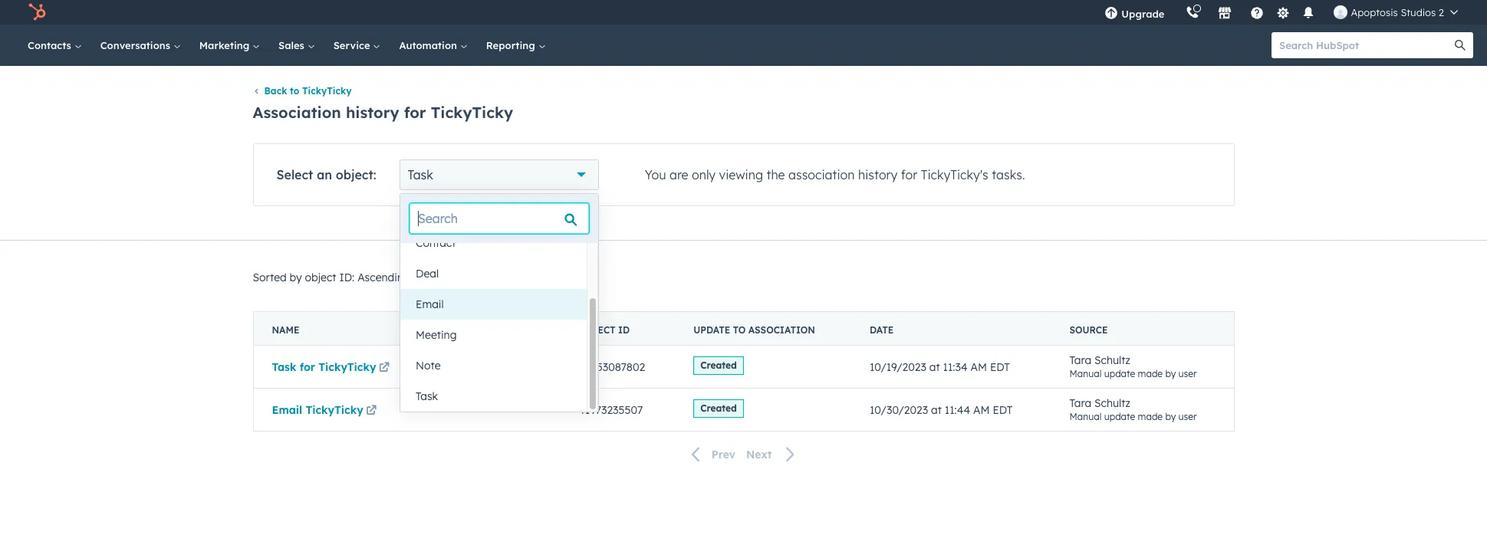 Task type: locate. For each thing, give the bounding box(es) containing it.
settings link
[[1274, 4, 1293, 20]]

association right the
[[789, 168, 855, 183]]

association
[[789, 168, 855, 183], [749, 325, 815, 336]]

an
[[317, 168, 332, 183]]

1 vertical spatial schultz
[[1095, 397, 1131, 410]]

1 horizontal spatial to
[[733, 325, 746, 336]]

object for id:
[[305, 271, 336, 285]]

next button
[[741, 445, 805, 465]]

0 vertical spatial made
[[1138, 368, 1163, 380]]

2 tara schultz manual update made by user from the top
[[1070, 397, 1197, 423]]

1 tara schultz manual update made by user from the top
[[1070, 354, 1197, 380]]

update to association
[[694, 325, 815, 336]]

at left 11:44
[[931, 403, 942, 417]]

2 tara from the top
[[1070, 397, 1092, 410]]

object right an
[[336, 168, 373, 183]]

2 update from the top
[[1105, 411, 1136, 423]]

reporting link
[[477, 25, 555, 66]]

object
[[336, 168, 373, 183], [305, 271, 336, 285]]

you
[[645, 168, 666, 183]]

0 horizontal spatial history
[[346, 103, 399, 122]]

tickyticky up email tickyticky link on the left
[[319, 360, 376, 374]]

0 vertical spatial email
[[416, 298, 444, 311]]

marketplaces button
[[1209, 0, 1242, 25]]

created
[[701, 360, 737, 371], [701, 403, 737, 414]]

for
[[404, 103, 426, 122], [901, 168, 918, 183], [300, 360, 315, 374]]

to for tickyticky
[[290, 85, 299, 97]]

id:
[[339, 271, 355, 285]]

0 vertical spatial by
[[290, 271, 302, 285]]

prev button
[[683, 445, 741, 465]]

0 vertical spatial for
[[404, 103, 426, 122]]

1 created from the top
[[701, 360, 737, 371]]

1 vertical spatial at
[[931, 403, 942, 417]]

0 vertical spatial tara schultz manual update made by user
[[1070, 354, 1197, 380]]

0 vertical spatial manual
[[1070, 368, 1102, 380]]

schultz
[[1095, 354, 1131, 367], [1095, 397, 1131, 410]]

object for :
[[336, 168, 373, 183]]

created for 41453087802
[[701, 360, 737, 371]]

at
[[930, 360, 940, 374], [931, 403, 942, 417]]

1 user from the top
[[1179, 368, 1197, 380]]

task inside dropdown button
[[408, 168, 433, 183]]

0 horizontal spatial email
[[272, 403, 302, 417]]

update
[[694, 325, 731, 336]]

1 vertical spatial history
[[858, 168, 898, 183]]

task down name
[[272, 360, 296, 374]]

note
[[416, 359, 441, 373]]

contact button
[[400, 228, 587, 259]]

to
[[290, 85, 299, 97], [733, 325, 746, 336]]

email
[[416, 298, 444, 311], [272, 403, 302, 417]]

1 update from the top
[[1105, 368, 1136, 380]]

edt
[[990, 360, 1010, 374], [993, 403, 1013, 417]]

apoptosis
[[1351, 6, 1398, 18]]

marketing
[[199, 39, 252, 51]]

41453087802
[[578, 360, 645, 374]]

menu
[[1094, 0, 1469, 25]]

1 vertical spatial to
[[733, 325, 746, 336]]

edt for 10/19/2023 at 11:34 am edt
[[990, 360, 1010, 374]]

task down the note on the bottom left
[[416, 390, 438, 404]]

history
[[346, 103, 399, 122], [858, 168, 898, 183]]

0 vertical spatial update
[[1105, 368, 1136, 380]]

0 horizontal spatial to
[[290, 85, 299, 97]]

object left id:
[[305, 271, 336, 285]]

help button
[[1245, 0, 1271, 25]]

created up the prev
[[701, 403, 737, 414]]

0 vertical spatial am
[[971, 360, 987, 374]]

update
[[1105, 368, 1136, 380], [1105, 411, 1136, 423]]

0 vertical spatial tara
[[1070, 354, 1092, 367]]

by
[[290, 271, 302, 285], [1166, 368, 1176, 380], [1166, 411, 1176, 423]]

tara for 10/30/2023 at 11:44 am edt
[[1070, 397, 1092, 410]]

am right 11:44
[[974, 403, 990, 417]]

1 vertical spatial tara
[[1070, 397, 1092, 410]]

marketplaces image
[[1219, 7, 1232, 21]]

tara for 10/19/2023 at 11:34 am edt
[[1070, 354, 1092, 367]]

10/19/2023 at 11:34 am edt
[[870, 360, 1010, 374]]

apoptosis studios 2 button
[[1325, 0, 1468, 25]]

0 vertical spatial user
[[1179, 368, 1197, 380]]

sales link
[[269, 25, 324, 66]]

1 vertical spatial edt
[[993, 403, 1013, 417]]

help image
[[1251, 7, 1265, 21]]

's
[[980, 168, 989, 183]]

the
[[767, 168, 785, 183]]

to right update in the bottom of the page
[[733, 325, 746, 336]]

1 vertical spatial association
[[749, 325, 815, 336]]

ascending
[[358, 271, 410, 285]]

date
[[870, 325, 894, 336]]

automation
[[399, 39, 460, 51]]

for up email tickyticky at the left of page
[[300, 360, 315, 374]]

0 vertical spatial created
[[701, 360, 737, 371]]

2 vertical spatial task
[[416, 390, 438, 404]]

email button
[[400, 289, 587, 320]]

link opens in a new window image
[[366, 406, 377, 417], [366, 406, 377, 417]]

1 made from the top
[[1138, 368, 1163, 380]]

1 vertical spatial user
[[1179, 411, 1197, 423]]

0 vertical spatial edt
[[990, 360, 1010, 374]]

association right update in the bottom of the page
[[749, 325, 815, 336]]

2 created from the top
[[701, 403, 737, 414]]

list box
[[400, 228, 598, 412]]

am right 11:34
[[971, 360, 987, 374]]

task right :
[[408, 168, 433, 183]]

tickyticky
[[302, 85, 352, 97], [431, 103, 513, 122], [921, 168, 980, 183], [319, 360, 376, 374], [306, 403, 363, 417]]

tara schultz image
[[1334, 5, 1348, 19]]

1 vertical spatial tara schultz manual update made by user
[[1070, 397, 1197, 423]]

object id
[[578, 325, 630, 336]]

1 vertical spatial update
[[1105, 411, 1136, 423]]

calling icon image
[[1186, 6, 1200, 20]]

2 vertical spatial by
[[1166, 411, 1176, 423]]

apoptosis studios 2
[[1351, 6, 1445, 18]]

made for 10/30/2023 at 11:44 am edt
[[1138, 411, 1163, 423]]

pagination navigation
[[253, 444, 1235, 465]]

search image
[[1455, 40, 1466, 51]]

1 vertical spatial made
[[1138, 411, 1163, 423]]

1 horizontal spatial for
[[404, 103, 426, 122]]

1 manual from the top
[[1070, 368, 1102, 380]]

0 vertical spatial schultz
[[1095, 354, 1131, 367]]

for left 's
[[901, 168, 918, 183]]

by for 10/30/2023 at 11:44 am edt
[[1166, 411, 1176, 423]]

1 schultz from the top
[[1095, 354, 1131, 367]]

task for tickyticky link
[[272, 360, 392, 374]]

am
[[971, 360, 987, 374], [974, 403, 990, 417]]

0 horizontal spatial for
[[300, 360, 315, 374]]

edt for 10/30/2023 at 11:44 am edt
[[993, 403, 1013, 417]]

back
[[264, 85, 287, 97]]

by for 10/19/2023 at 11:34 am edt
[[1166, 368, 1176, 380]]

2 user from the top
[[1179, 411, 1197, 423]]

tara
[[1070, 354, 1092, 367], [1070, 397, 1092, 410]]

deal button
[[400, 259, 587, 289]]

0 vertical spatial task
[[408, 168, 433, 183]]

tara schultz manual update made by user for 10/30/2023 at 11:44 am edt
[[1070, 397, 1197, 423]]

task
[[408, 168, 433, 183], [272, 360, 296, 374], [416, 390, 438, 404]]

to right back
[[290, 85, 299, 97]]

1 horizontal spatial email
[[416, 298, 444, 311]]

at left 11:34
[[930, 360, 940, 374]]

2 schultz from the top
[[1095, 397, 1131, 410]]

edt right 11:34
[[990, 360, 1010, 374]]

created down update in the bottom of the page
[[701, 360, 737, 371]]

1 vertical spatial by
[[1166, 368, 1176, 380]]

calling icon button
[[1180, 2, 1206, 22]]

conversations link
[[91, 25, 190, 66]]

are
[[670, 168, 689, 183]]

sales
[[279, 39, 307, 51]]

1 tara from the top
[[1070, 354, 1092, 367]]

list box containing contact
[[400, 228, 598, 412]]

made
[[1138, 368, 1163, 380], [1138, 411, 1163, 423]]

1 vertical spatial am
[[974, 403, 990, 417]]

deal
[[416, 267, 439, 281]]

reporting
[[486, 39, 538, 51]]

at for 10/19/2023
[[930, 360, 940, 374]]

0 vertical spatial at
[[930, 360, 940, 374]]

Search HubSpot search field
[[1272, 32, 1460, 58]]

1 vertical spatial created
[[701, 403, 737, 414]]

1 horizontal spatial history
[[858, 168, 898, 183]]

email down task for tickyticky
[[272, 403, 302, 417]]

am for 11:34
[[971, 360, 987, 374]]

created for 41973235507
[[701, 403, 737, 414]]

11:34
[[943, 360, 968, 374]]

tara schultz manual update made by user
[[1070, 354, 1197, 380], [1070, 397, 1197, 423]]

2 manual from the top
[[1070, 411, 1102, 423]]

notifications image
[[1302, 7, 1316, 21]]

menu containing apoptosis studios 2
[[1094, 0, 1469, 25]]

task inside button
[[416, 390, 438, 404]]

0 vertical spatial object
[[336, 168, 373, 183]]

1 vertical spatial object
[[305, 271, 336, 285]]

email down deal
[[416, 298, 444, 311]]

user
[[1179, 368, 1197, 380], [1179, 411, 1197, 423]]

1 vertical spatial manual
[[1070, 411, 1102, 423]]

0 vertical spatial to
[[290, 85, 299, 97]]

link opens in a new window image
[[379, 363, 390, 374], [379, 363, 390, 374]]

for down automation
[[404, 103, 426, 122]]

service link
[[324, 25, 390, 66]]

meeting button
[[400, 320, 587, 351]]

manual
[[1070, 368, 1102, 380], [1070, 411, 1102, 423]]

menu item
[[1176, 0, 1179, 25]]

edt right 11:44
[[993, 403, 1013, 417]]

association
[[253, 103, 341, 122]]

email inside button
[[416, 298, 444, 311]]

1 vertical spatial email
[[272, 403, 302, 417]]

2 made from the top
[[1138, 411, 1163, 423]]

2 horizontal spatial for
[[901, 168, 918, 183]]



Task type: describe. For each thing, give the bounding box(es) containing it.
upgrade
[[1122, 8, 1165, 20]]

association history for tickyticky
[[253, 103, 513, 122]]

name
[[272, 325, 300, 336]]

viewing
[[719, 168, 763, 183]]

tara schultz manual update made by user for 10/19/2023 at 11:34 am edt
[[1070, 354, 1197, 380]]

0 vertical spatial association
[[789, 168, 855, 183]]

sorted
[[253, 271, 287, 285]]

41973235507
[[578, 403, 643, 417]]

10/30/2023
[[870, 403, 928, 417]]

manual for 10/30/2023 at 11:44 am edt
[[1070, 411, 1102, 423]]

user for 10/19/2023 at 11:34 am edt
[[1179, 368, 1197, 380]]

11:44
[[945, 403, 971, 417]]

conversations
[[100, 39, 173, 51]]

tickyticky up task dropdown button
[[431, 103, 513, 122]]

to for association
[[733, 325, 746, 336]]

automation link
[[390, 25, 477, 66]]

hubspot image
[[28, 3, 46, 21]]

only
[[692, 168, 716, 183]]

select an object :
[[277, 168, 376, 183]]

studios
[[1401, 6, 1436, 18]]

note button
[[400, 351, 587, 381]]

email tickyticky
[[272, 403, 363, 417]]

contact
[[416, 236, 456, 250]]

tickyticky down task for tickyticky link
[[306, 403, 363, 417]]

user for 10/30/2023 at 11:44 am edt
[[1179, 411, 1197, 423]]

2 vertical spatial for
[[300, 360, 315, 374]]

service
[[333, 39, 373, 51]]

next
[[747, 448, 772, 462]]

task button
[[400, 381, 587, 412]]

task for tickyticky
[[272, 360, 376, 374]]

notifications button
[[1296, 0, 1322, 25]]

sorted by object id: ascending
[[253, 271, 410, 285]]

search button
[[1448, 32, 1474, 58]]

hubspot link
[[18, 3, 58, 21]]

made for 10/19/2023 at 11:34 am edt
[[1138, 368, 1163, 380]]

1 vertical spatial for
[[901, 168, 918, 183]]

2
[[1439, 6, 1445, 18]]

task button
[[399, 160, 599, 191]]

id
[[618, 325, 630, 336]]

Search search field
[[410, 203, 589, 234]]

tickyticky left tasks
[[921, 168, 980, 183]]

schultz for 10/19/2023 at 11:34 am edt
[[1095, 354, 1131, 367]]

select
[[277, 168, 313, 183]]

email for email
[[416, 298, 444, 311]]

you are only viewing the association history for tickyticky 's tasks .
[[645, 168, 1025, 183]]

.
[[1023, 168, 1025, 183]]

marketing link
[[190, 25, 269, 66]]

manual for 10/19/2023 at 11:34 am edt
[[1070, 368, 1102, 380]]

update for 10/19/2023 at 11:34 am edt
[[1105, 368, 1136, 380]]

am for 11:44
[[974, 403, 990, 417]]

:
[[373, 168, 376, 183]]

schultz for 10/30/2023 at 11:44 am edt
[[1095, 397, 1131, 410]]

email for email tickyticky
[[272, 403, 302, 417]]

10/30/2023 at 11:44 am edt
[[870, 403, 1013, 417]]

prev
[[712, 448, 736, 462]]

tasks
[[992, 168, 1023, 183]]

back to tickyticky
[[264, 85, 352, 97]]

at for 10/30/2023
[[931, 403, 942, 417]]

update for 10/30/2023 at 11:44 am edt
[[1105, 411, 1136, 423]]

0 vertical spatial history
[[346, 103, 399, 122]]

settings image
[[1277, 7, 1290, 20]]

source
[[1070, 325, 1108, 336]]

1 vertical spatial task
[[272, 360, 296, 374]]

upgrade image
[[1105, 7, 1119, 21]]

10/19/2023
[[870, 360, 927, 374]]

contacts link
[[18, 25, 91, 66]]

tickyticky up association
[[302, 85, 352, 97]]

contacts
[[28, 39, 74, 51]]

meeting
[[416, 328, 457, 342]]

object
[[578, 325, 616, 336]]

email tickyticky link
[[272, 403, 379, 417]]



Task type: vqa. For each thing, say whether or not it's contained in the screenshot.
Email TickyTicky link
yes



